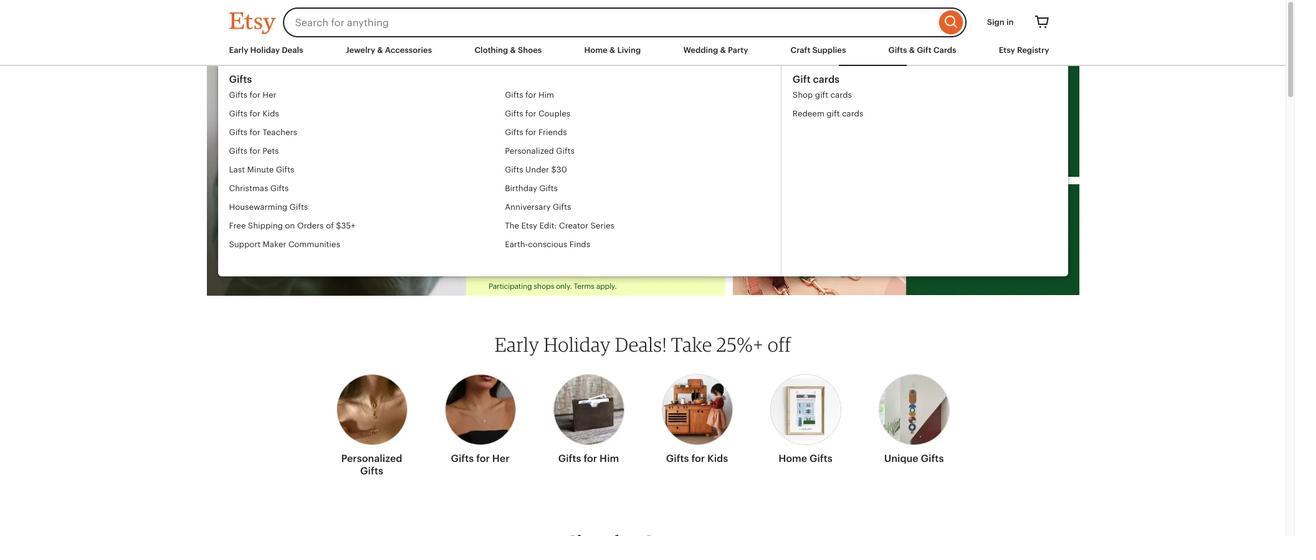 Task type: describe. For each thing, give the bounding box(es) containing it.
a festive scene featuring a candle shown with a holiday message and colorfully illustrated trees on its label. image
[[733, 66, 906, 177]]

redeem gift cards link
[[793, 105, 863, 123]]

shops
[[534, 282, 554, 291]]

deals!
[[615, 333, 667, 356]]

couples
[[538, 109, 570, 118]]

off
[[768, 333, 791, 356]]

home for home & living
[[584, 45, 607, 55]]

& for home
[[609, 45, 615, 55]]

cards for shop
[[830, 90, 852, 100]]

participating
[[489, 282, 532, 291]]

gifts under $30
[[505, 165, 567, 174]]

jewelry
[[346, 45, 375, 55]]

craft supplies menu item
[[791, 45, 846, 55]]

0 vertical spatial gifts for her link
[[229, 86, 505, 105]]

wedding & party link
[[683, 45, 748, 56]]

series
[[591, 221, 614, 231]]

gift inside menu bar
[[917, 45, 931, 55]]

craft supplies link
[[791, 45, 846, 56]]

christmas gifts
[[229, 184, 289, 193]]

support maker communities link
[[229, 236, 505, 254]]

1 vertical spatial personalized
[[341, 453, 402, 465]]

early holiday deals are here!
[[489, 112, 639, 157]]

participating shops only. terms apply.
[[489, 282, 617, 291]]

shipping
[[248, 221, 283, 231]]

deals are here!
[[489, 135, 639, 157]]

a personalized ornament commemorating a child's first holiday featuring ornate lettering and subtle patterns. image
[[207, 66, 466, 296]]

home gifts
[[779, 453, 832, 465]]

of
[[326, 221, 334, 231]]

gifts for couples
[[505, 109, 570, 118]]

clothing & shoes menu item
[[474, 45, 542, 55]]

sign
[[987, 17, 1005, 27]]

shop
[[793, 90, 813, 100]]

home & living
[[584, 45, 641, 55]]

0 horizontal spatial personalized gifts link
[[336, 367, 407, 483]]

clothing & shoes
[[474, 45, 542, 55]]

last
[[229, 165, 245, 174]]

anniversary gifts
[[505, 203, 571, 212]]

early for early holiday deals! take 25%+ off
[[495, 333, 539, 356]]

early for early holiday deals are here!
[[489, 112, 534, 134]]

earth-conscious finds link
[[505, 236, 781, 254]]

0 vertical spatial him
[[538, 90, 554, 100]]

etsy registry link
[[999, 45, 1049, 56]]

sign in
[[987, 17, 1014, 27]]

gift cards
[[793, 74, 840, 85]]

housewarming
[[229, 203, 287, 212]]

edit:
[[539, 221, 557, 231]]

the etsy edit: creator series
[[505, 221, 614, 231]]

gifts inside gifts link
[[229, 74, 252, 85]]

sign in button
[[978, 11, 1023, 34]]

earth-conscious finds
[[505, 240, 590, 249]]

etsy registry
[[999, 45, 1049, 55]]

teachers
[[263, 128, 297, 137]]

holiday for deals are here!
[[539, 112, 610, 134]]

menu bar containing early holiday deals
[[229, 45, 1057, 66]]

free shipping on orders of $35+
[[229, 221, 355, 231]]

gifts for pets link
[[229, 142, 505, 161]]

the etsy edit: creator series link
[[505, 217, 781, 236]]

earth-
[[505, 240, 528, 249]]

jewelry & accessories link
[[346, 45, 432, 56]]

25%+
[[716, 333, 763, 356]]

clothing & shoes link
[[474, 45, 542, 56]]

gift for shop
[[815, 90, 828, 100]]

supplies
[[812, 45, 846, 55]]

cards
[[933, 45, 956, 55]]

anniversary gifts link
[[505, 198, 781, 217]]

1 vertical spatial gifts for kids
[[666, 453, 728, 465]]

a collection of multi-colored dog leashes with rose gold latches, which can be customized with a pet name. image
[[733, 184, 906, 295]]

registry
[[1017, 45, 1049, 55]]

maker
[[263, 240, 286, 249]]

wedding & party menu item
[[683, 45, 748, 55]]

1 horizontal spatial her
[[492, 453, 510, 465]]

holiday for deals
[[250, 45, 280, 55]]

in
[[1006, 17, 1014, 27]]

minute
[[247, 165, 274, 174]]

0 vertical spatial personalized
[[505, 146, 554, 156]]

only.
[[556, 282, 572, 291]]

pets
[[263, 146, 279, 156]]

support
[[229, 240, 261, 249]]

gifts for friends link
[[505, 123, 781, 142]]

gift for redeem
[[827, 109, 840, 118]]

0 vertical spatial gifts for him
[[505, 90, 554, 100]]

shop gift cards
[[793, 90, 852, 100]]

on
[[285, 221, 295, 231]]

sign in banner
[[207, 0, 1079, 45]]

housewarming gifts
[[229, 203, 308, 212]]

jewelry & accessories
[[346, 45, 432, 55]]

home for home gifts
[[779, 453, 807, 465]]

party
[[728, 45, 748, 55]]

& for jewelry
[[377, 45, 383, 55]]

cards inside gift cards link
[[813, 74, 840, 85]]

deals
[[282, 45, 303, 55]]

0 horizontal spatial gift
[[793, 74, 811, 85]]

anniversary
[[505, 203, 551, 212]]

gifts link
[[229, 74, 781, 86]]

gifts & gift cards menu item
[[888, 45, 956, 55]]

for inside "link"
[[250, 146, 260, 156]]

clothing
[[474, 45, 508, 55]]

0 vertical spatial gifts for him link
[[505, 86, 781, 105]]



Task type: locate. For each thing, give the bounding box(es) containing it.
gifts inside "gifts for couples" link
[[505, 109, 523, 118]]

cards inside redeem gift cards link
[[842, 109, 863, 118]]

home gifts link
[[770, 367, 841, 471]]

accessories
[[385, 45, 432, 55]]

2 vertical spatial cards
[[842, 109, 863, 118]]

home & living link
[[584, 45, 641, 56]]

support maker communities
[[229, 240, 340, 249]]

creator
[[559, 221, 588, 231]]

gifts for him
[[505, 90, 554, 100], [558, 453, 619, 465]]

menu bar
[[229, 45, 1057, 66]]

free
[[229, 221, 246, 231]]

gifts for couples link
[[505, 105, 781, 123]]

under
[[525, 165, 549, 174]]

1 horizontal spatial gifts for kids
[[666, 453, 728, 465]]

gifts inside gifts under $30 link
[[505, 165, 523, 174]]

gifts for teachers link
[[229, 123, 505, 142]]

0 vertical spatial gifts for kids link
[[229, 105, 505, 123]]

terms apply.
[[574, 282, 617, 291]]

1 horizontal spatial gifts for her
[[451, 453, 510, 465]]

wedding & party
[[683, 45, 748, 55]]

gifts inside the anniversary gifts link
[[553, 203, 571, 212]]

christmas
[[229, 184, 268, 193]]

0 vertical spatial holiday
[[250, 45, 280, 55]]

gifts inside last minute gifts link
[[276, 165, 294, 174]]

0 horizontal spatial gifts for kids
[[229, 109, 279, 118]]

1 vertical spatial cards
[[830, 90, 852, 100]]

holiday for deals!
[[544, 333, 611, 356]]

christmas gifts link
[[229, 179, 505, 198]]

1 vertical spatial kids
[[707, 453, 728, 465]]

gift
[[917, 45, 931, 55], [793, 74, 811, 85]]

early holiday deals! take 25%+ off
[[495, 333, 791, 356]]

gift cards link
[[793, 74, 863, 86]]

2 vertical spatial holiday
[[544, 333, 611, 356]]

1 vertical spatial gifts for her
[[451, 453, 510, 465]]

1 vertical spatial gifts for him
[[558, 453, 619, 465]]

$30
[[551, 165, 567, 174]]

etsy inside menu bar
[[999, 45, 1015, 55]]

1 & from the left
[[377, 45, 383, 55]]

unique gifts link
[[878, 367, 949, 471]]

holiday left deals
[[250, 45, 280, 55]]

birthday gifts link
[[505, 179, 781, 198]]

gifts & gift cards link
[[888, 45, 956, 56]]

gifts inside gifts for teachers link
[[229, 128, 247, 137]]

0 horizontal spatial personalized
[[341, 453, 402, 465]]

0 horizontal spatial gifts for him
[[505, 90, 554, 100]]

cards for redeem
[[842, 109, 863, 118]]

personalized gifts
[[505, 146, 574, 156], [341, 453, 402, 477]]

1 vertical spatial etsy
[[521, 221, 537, 231]]

cards down shop gift cards link
[[842, 109, 863, 118]]

personalized gifts link
[[505, 142, 781, 161], [336, 367, 407, 483]]

& left 'living'
[[609, 45, 615, 55]]

gifts for friends
[[505, 128, 567, 137]]

living
[[617, 45, 641, 55]]

gifts
[[888, 45, 907, 55], [229, 74, 252, 85], [229, 90, 247, 100], [505, 90, 523, 100], [229, 109, 247, 118], [505, 109, 523, 118], [229, 128, 247, 137], [505, 128, 523, 137], [229, 146, 247, 156], [556, 146, 574, 156], [276, 165, 294, 174], [505, 165, 523, 174], [270, 184, 289, 193], [539, 184, 558, 193], [290, 203, 308, 212], [553, 203, 571, 212], [451, 453, 474, 465], [558, 453, 581, 465], [666, 453, 689, 465], [810, 453, 832, 465], [921, 453, 944, 465], [360, 466, 383, 477]]

holiday inside the early holiday deals are here!
[[539, 112, 610, 134]]

him
[[538, 90, 554, 100], [600, 453, 619, 465]]

last minute gifts link
[[229, 161, 505, 179]]

& right jewelry
[[377, 45, 383, 55]]

friends
[[538, 128, 567, 137]]

1 horizontal spatial him
[[600, 453, 619, 465]]

1 vertical spatial home
[[779, 453, 807, 465]]

1 vertical spatial gift
[[793, 74, 811, 85]]

early left friends
[[489, 112, 534, 134]]

1 horizontal spatial kids
[[707, 453, 728, 465]]

Search for anything text field
[[283, 7, 936, 37]]

1 horizontal spatial gift
[[917, 45, 931, 55]]

craft
[[791, 45, 810, 55]]

& for gifts
[[909, 45, 915, 55]]

early for early holiday deals
[[229, 45, 248, 55]]

1 vertical spatial gift
[[827, 109, 840, 118]]

2 & from the left
[[510, 45, 516, 55]]

holiday up deals are here!
[[539, 112, 610, 134]]

0 horizontal spatial gifts for her
[[229, 90, 276, 100]]

gift down gift cards link
[[815, 90, 828, 100]]

wedding
[[683, 45, 718, 55]]

home
[[584, 45, 607, 55], [779, 453, 807, 465]]

etsy left registry in the right top of the page
[[999, 45, 1015, 55]]

gifts inside christmas gifts link
[[270, 184, 289, 193]]

home & living menu item
[[584, 45, 641, 55]]

personalized
[[505, 146, 554, 156], [341, 453, 402, 465]]

1 vertical spatial personalized gifts
[[341, 453, 402, 477]]

1 horizontal spatial home
[[779, 453, 807, 465]]

1 vertical spatial holiday
[[539, 112, 610, 134]]

free shipping on orders of $35+ link
[[229, 217, 505, 236]]

0 vertical spatial cards
[[813, 74, 840, 85]]

& for clothing
[[510, 45, 516, 55]]

her
[[263, 90, 276, 100], [492, 453, 510, 465]]

etsy
[[999, 45, 1015, 55], [521, 221, 537, 231]]

home inside menu bar
[[584, 45, 607, 55]]

gift
[[815, 90, 828, 100], [827, 109, 840, 118]]

gifts inside gifts for pets "link"
[[229, 146, 247, 156]]

3 & from the left
[[609, 45, 615, 55]]

redeem gift cards
[[793, 109, 863, 118]]

gifts for kids link
[[229, 105, 505, 123], [662, 367, 733, 471]]

finds
[[569, 240, 590, 249]]

0 horizontal spatial him
[[538, 90, 554, 100]]

birthday gifts
[[505, 184, 558, 193]]

early inside menu bar
[[229, 45, 248, 55]]

holiday
[[250, 45, 280, 55], [539, 112, 610, 134], [544, 333, 611, 356]]

take
[[671, 333, 712, 356]]

None search field
[[283, 7, 966, 37]]

kids
[[263, 109, 279, 118], [707, 453, 728, 465]]

0 horizontal spatial gifts for kids link
[[229, 105, 505, 123]]

gifts inside home gifts 'link'
[[810, 453, 832, 465]]

0 vertical spatial personalized gifts link
[[505, 142, 781, 161]]

shoes
[[518, 45, 542, 55]]

communities
[[288, 240, 340, 249]]

1 vertical spatial gifts for her link
[[445, 367, 516, 471]]

gifts for her link
[[229, 86, 505, 105], [445, 367, 516, 471]]

0 vertical spatial home
[[584, 45, 607, 55]]

0 horizontal spatial her
[[263, 90, 276, 100]]

0 vertical spatial gifts for kids
[[229, 109, 279, 118]]

gift up shop
[[793, 74, 811, 85]]

conscious
[[528, 240, 567, 249]]

0 vertical spatial etsy
[[999, 45, 1015, 55]]

cards inside shop gift cards link
[[830, 90, 852, 100]]

1 horizontal spatial gifts for him
[[558, 453, 619, 465]]

none search field inside sign in banner
[[283, 7, 966, 37]]

$35+
[[336, 221, 355, 231]]

early inside the early holiday deals are here!
[[489, 112, 534, 134]]

1 horizontal spatial gifts for kids link
[[662, 367, 733, 471]]

0 vertical spatial early
[[229, 45, 248, 55]]

5 & from the left
[[909, 45, 915, 55]]

1 vertical spatial her
[[492, 453, 510, 465]]

gifts inside housewarming gifts link
[[290, 203, 308, 212]]

cards up shop gift cards link
[[813, 74, 840, 85]]

the
[[505, 221, 519, 231]]

1 horizontal spatial etsy
[[999, 45, 1015, 55]]

4 & from the left
[[720, 45, 726, 55]]

0 vertical spatial personalized gifts
[[505, 146, 574, 156]]

home inside 'link'
[[779, 453, 807, 465]]

holiday down only.
[[544, 333, 611, 356]]

0 vertical spatial kids
[[263, 109, 279, 118]]

1 horizontal spatial personalized gifts
[[505, 146, 574, 156]]

redeem
[[793, 109, 824, 118]]

gifts for her
[[229, 90, 276, 100], [451, 453, 510, 465]]

& for wedding
[[720, 45, 726, 55]]

gifts inside birthday gifts link
[[539, 184, 558, 193]]

gifts inside gifts & gift cards link
[[888, 45, 907, 55]]

0 vertical spatial gifts for her
[[229, 90, 276, 100]]

holiday inside menu bar
[[250, 45, 280, 55]]

0 vertical spatial gift
[[815, 90, 828, 100]]

early holiday deals link
[[229, 45, 303, 56]]

gifts for him link
[[505, 86, 781, 105], [553, 367, 624, 471]]

1 horizontal spatial personalized
[[505, 146, 554, 156]]

jewelry & accessories menu item
[[346, 45, 432, 55]]

cards down gift cards link
[[830, 90, 852, 100]]

housewarming gifts link
[[229, 198, 505, 217]]

early left deals
[[229, 45, 248, 55]]

early holiday deals
[[229, 45, 303, 55]]

0 horizontal spatial etsy
[[521, 221, 537, 231]]

0 horizontal spatial home
[[584, 45, 607, 55]]

gifts for teachers
[[229, 128, 297, 137]]

1 vertical spatial him
[[600, 453, 619, 465]]

etsy inside 'link'
[[521, 221, 537, 231]]

1 horizontal spatial personalized gifts link
[[505, 142, 781, 161]]

0 vertical spatial her
[[263, 90, 276, 100]]

& left 'cards'
[[909, 45, 915, 55]]

& left the party
[[720, 45, 726, 55]]

etsy right the
[[521, 221, 537, 231]]

& left shoes on the top of page
[[510, 45, 516, 55]]

25%+ off
[[489, 165, 640, 201]]

1 vertical spatial gifts for him link
[[553, 367, 624, 471]]

gifts inside unique gifts link
[[921, 453, 944, 465]]

last minute gifts
[[229, 165, 294, 174]]

0 horizontal spatial kids
[[263, 109, 279, 118]]

1 vertical spatial early
[[489, 112, 534, 134]]

0 horizontal spatial personalized gifts
[[341, 453, 402, 477]]

1 vertical spatial personalized gifts link
[[336, 367, 407, 483]]

2 vertical spatial early
[[495, 333, 539, 356]]

shop gift cards link
[[793, 86, 863, 105]]

birthday
[[505, 184, 537, 193]]

gifts under $30 link
[[505, 161, 781, 179]]

0 vertical spatial gift
[[917, 45, 931, 55]]

craft supplies
[[791, 45, 846, 55]]

1 vertical spatial gifts for kids link
[[662, 367, 733, 471]]

gift left 'cards'
[[917, 45, 931, 55]]

gift down shop gift cards link
[[827, 109, 840, 118]]

unique
[[884, 453, 918, 465]]

gifts for pets
[[229, 146, 279, 156]]

early down participating
[[495, 333, 539, 356]]

&
[[377, 45, 383, 55], [510, 45, 516, 55], [609, 45, 615, 55], [720, 45, 726, 55], [909, 45, 915, 55]]



Task type: vqa. For each thing, say whether or not it's contained in the screenshot.
Clothing & Shoes "link"
yes



